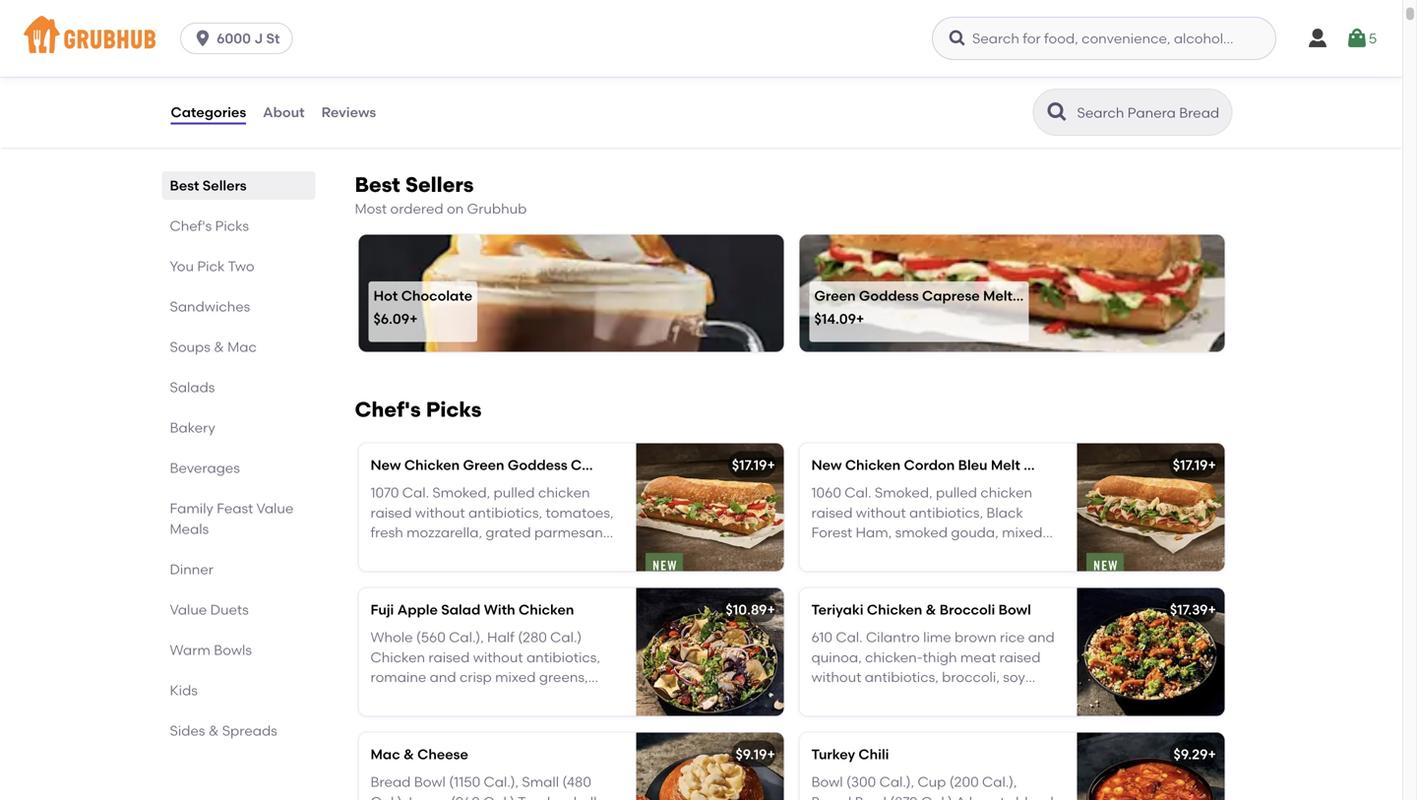 Task type: locate. For each thing, give the bounding box(es) containing it.
chicken right teriyaki
[[867, 601, 923, 618]]

soups
[[170, 339, 211, 356]]

0 vertical spatial picks
[[215, 218, 249, 234]]

ordered
[[390, 200, 444, 217]]

fuji apple salad with chicken
[[371, 601, 574, 618]]

0 horizontal spatial $17.19 +
[[732, 457, 776, 473]]

$6.09
[[374, 311, 410, 327]]

sellers down categories button
[[203, 177, 247, 194]]

1 horizontal spatial svg image
[[1346, 27, 1369, 50]]

0 vertical spatial value
[[256, 500, 294, 517]]

chicken for $10.89 +
[[867, 601, 923, 618]]

dinner
[[170, 561, 214, 578]]

you pick two
[[170, 258, 255, 275]]

& right soups
[[214, 339, 224, 356]]

$10.89
[[726, 601, 767, 618]]

mac
[[228, 339, 257, 356], [371, 746, 400, 763]]

mac & cheese image
[[637, 733, 784, 800]]

1 horizontal spatial best
[[355, 172, 400, 197]]

0 vertical spatial mac
[[228, 339, 257, 356]]

family
[[170, 500, 214, 517]]

best sellers
[[170, 177, 247, 194]]

$17.19
[[732, 457, 767, 473], [1173, 457, 1209, 473]]

1 vertical spatial mac
[[371, 746, 400, 763]]

best down categories button
[[170, 177, 199, 194]]

$17.19 + for new chicken green goddess caprese melt - stacked toasted baguette image
[[732, 457, 776, 473]]

spreads
[[222, 723, 277, 740]]

+ for 'teriyaki chicken & broccoli bowl' image
[[1209, 601, 1217, 618]]

best
[[355, 172, 400, 197], [170, 177, 199, 194]]

mac & cheese
[[371, 746, 469, 763]]

0 vertical spatial chef's
[[170, 218, 212, 234]]

green
[[815, 287, 856, 304]]

beverages
[[170, 460, 240, 477]]

+
[[410, 311, 418, 327], [857, 311, 865, 327], [767, 457, 776, 473], [1209, 457, 1217, 473], [767, 601, 776, 618], [1209, 601, 1217, 618], [767, 746, 776, 763], [1209, 746, 1217, 763]]

& left broccoli
[[926, 601, 937, 618]]

sandwiches
[[170, 298, 250, 315]]

bakery
[[170, 420, 215, 436]]

$9.19
[[736, 746, 767, 763]]

caprese
[[923, 287, 980, 304]]

$17.19 right toasted
[[1173, 457, 1209, 473]]

1 horizontal spatial $17.19
[[1173, 457, 1209, 473]]

$9.19 +
[[736, 746, 776, 763]]

$17.19 for new chicken green goddess caprese melt - stacked toasted baguette image
[[732, 457, 767, 473]]

0 horizontal spatial sellers
[[203, 177, 247, 194]]

best inside the best sellers most ordered on grubhub
[[355, 172, 400, 197]]

best up most
[[355, 172, 400, 197]]

6000 j st button
[[180, 23, 301, 54]]

$17.19 +
[[732, 457, 776, 473], [1173, 457, 1217, 473]]

with
[[484, 601, 516, 618]]

1 horizontal spatial chef's
[[355, 397, 421, 422]]

mac down sandwiches
[[228, 339, 257, 356]]

&
[[214, 339, 224, 356], [926, 601, 937, 618], [209, 723, 219, 740], [404, 746, 414, 763]]

about button
[[262, 77, 306, 148]]

1 $17.19 from the left
[[732, 457, 767, 473]]

1 horizontal spatial picks
[[426, 397, 482, 422]]

sellers up on
[[405, 172, 474, 197]]

& for sides & spreads
[[209, 723, 219, 740]]

0 horizontal spatial svg image
[[948, 29, 968, 48]]

& right "sides"
[[209, 723, 219, 740]]

1 horizontal spatial chef's picks
[[355, 397, 482, 422]]

svg image
[[1307, 27, 1330, 50], [193, 29, 213, 48]]

1 horizontal spatial $17.19 +
[[1173, 457, 1217, 473]]

value up warm
[[170, 602, 207, 618]]

+ inside hot chocolate $6.09 +
[[410, 311, 418, 327]]

green goddess caprese melt... $14.09 +
[[815, 287, 1024, 327]]

hot chocolate $6.09 +
[[374, 287, 473, 327]]

hot
[[374, 287, 398, 304]]

chili
[[859, 746, 890, 763]]

$17.19 + left new
[[732, 457, 776, 473]]

value right the "feast"
[[256, 500, 294, 517]]

new chicken cordon bleu melt - stacked toasted baguette image
[[1078, 443, 1225, 571]]

& left cheese at the left
[[404, 746, 414, 763]]

chef's picks down $6.09
[[355, 397, 482, 422]]

teriyaki chicken & broccoli bowl image
[[1078, 588, 1225, 716]]

new chicken cordon bleu melt - stacked toasted baguette
[[812, 457, 1212, 473]]

0 horizontal spatial chef's
[[170, 218, 212, 234]]

1 vertical spatial picks
[[426, 397, 482, 422]]

$17.19 for new chicken cordon bleu melt - stacked toasted baguette image
[[1173, 457, 1209, 473]]

sellers for best sellers
[[203, 177, 247, 194]]

fuji
[[371, 601, 394, 618]]

mac left cheese at the left
[[371, 746, 400, 763]]

sellers
[[405, 172, 474, 197], [203, 177, 247, 194]]

0 horizontal spatial $17.19
[[732, 457, 767, 473]]

sellers inside the best sellers most ordered on grubhub
[[405, 172, 474, 197]]

chicken right new
[[846, 457, 901, 473]]

0 horizontal spatial picks
[[215, 218, 249, 234]]

0 horizontal spatial mac
[[228, 339, 257, 356]]

1 $17.19 + from the left
[[732, 457, 776, 473]]

2 $17.19 from the left
[[1173, 457, 1209, 473]]

+ inside green goddess caprese melt... $14.09 +
[[857, 311, 865, 327]]

value
[[256, 500, 294, 517], [170, 602, 207, 618]]

salads
[[170, 379, 215, 396]]

chicken
[[846, 457, 901, 473], [519, 601, 574, 618], [867, 601, 923, 618]]

chef's up the you
[[170, 218, 212, 234]]

& for mac & cheese
[[404, 746, 414, 763]]

1 vertical spatial value
[[170, 602, 207, 618]]

1 vertical spatial chef's picks
[[355, 397, 482, 422]]

svg image inside the 5 button
[[1346, 27, 1369, 50]]

turkey chili
[[812, 746, 890, 763]]

chocolate
[[401, 287, 473, 304]]

two
[[228, 258, 255, 275]]

$10.89 +
[[726, 601, 776, 618]]

bowls
[[214, 642, 252, 659]]

on
[[447, 200, 464, 217]]

0 horizontal spatial chef's picks
[[170, 218, 249, 234]]

teriyaki
[[812, 601, 864, 618]]

svg image left the 5 button
[[1307, 27, 1330, 50]]

2 $17.19 + from the left
[[1173, 457, 1217, 473]]

1 horizontal spatial svg image
[[1307, 27, 1330, 50]]

0 horizontal spatial value
[[170, 602, 207, 618]]

$9.29 +
[[1174, 746, 1217, 763]]

& for soups & mac
[[214, 339, 224, 356]]

best sellers most ordered on grubhub
[[355, 172, 527, 217]]

Search for food, convenience, alcohol... search field
[[932, 17, 1277, 60]]

picks
[[215, 218, 249, 234], [426, 397, 482, 422]]

1 horizontal spatial value
[[256, 500, 294, 517]]

categories
[[171, 104, 246, 121]]

chef's picks
[[170, 218, 249, 234], [355, 397, 482, 422]]

melt...
[[984, 287, 1024, 304]]

warm
[[170, 642, 211, 659]]

sellers for best sellers most ordered on grubhub
[[405, 172, 474, 197]]

0 horizontal spatial best
[[170, 177, 199, 194]]

meals
[[170, 521, 209, 538]]

svg image
[[1346, 27, 1369, 50], [948, 29, 968, 48]]

$17.19 left new
[[732, 457, 767, 473]]

sides
[[170, 723, 205, 740]]

soups & mac
[[170, 339, 257, 356]]

chef's picks down the best sellers
[[170, 218, 249, 234]]

toasted
[[1092, 457, 1146, 473]]

1 horizontal spatial mac
[[371, 746, 400, 763]]

new chicken green goddess caprese melt - stacked toasted baguette image
[[637, 443, 784, 571]]

6000 j st
[[217, 30, 280, 47]]

$17.19 + right toasted
[[1173, 457, 1217, 473]]

you
[[170, 258, 194, 275]]

1 horizontal spatial sellers
[[405, 172, 474, 197]]

chef's
[[170, 218, 212, 234], [355, 397, 421, 422]]

best for best sellers most ordered on grubhub
[[355, 172, 400, 197]]

fuji apple salad with chicken image
[[637, 588, 784, 716]]

chef's down $6.09
[[355, 397, 421, 422]]

$9.29
[[1174, 746, 1209, 763]]

st
[[266, 30, 280, 47]]

new
[[812, 457, 842, 473]]

svg image left 6000
[[193, 29, 213, 48]]

0 horizontal spatial svg image
[[193, 29, 213, 48]]



Task type: vqa. For each thing, say whether or not it's contained in the screenshot.
+ for the Fuji Apple Salad With Chicken image
yes



Task type: describe. For each thing, give the bounding box(es) containing it.
categories button
[[170, 77, 247, 148]]

svg image inside 6000 j st button
[[193, 29, 213, 48]]

salad
[[441, 601, 481, 618]]

6000
[[217, 30, 251, 47]]

apple
[[398, 601, 438, 618]]

melt
[[991, 457, 1021, 473]]

duets
[[210, 602, 249, 618]]

0 vertical spatial chef's picks
[[170, 218, 249, 234]]

family feast value meals
[[170, 500, 294, 538]]

-
[[1024, 457, 1030, 473]]

search icon image
[[1046, 101, 1070, 124]]

cheese
[[418, 746, 469, 763]]

reviews
[[322, 104, 376, 121]]

baguette
[[1150, 457, 1212, 473]]

most
[[355, 200, 387, 217]]

value inside family feast value meals
[[256, 500, 294, 517]]

kids
[[170, 682, 198, 699]]

teriyaki chicken & broccoli bowl
[[812, 601, 1032, 618]]

warm bowls
[[170, 642, 252, 659]]

$14.09
[[815, 311, 857, 327]]

cordon
[[904, 457, 955, 473]]

turkey
[[812, 746, 856, 763]]

5 button
[[1346, 21, 1378, 56]]

$17.39 +
[[1171, 601, 1217, 618]]

pick
[[197, 258, 225, 275]]

about
[[263, 104, 305, 121]]

$17.19 + for new chicken cordon bleu melt - stacked toasted baguette image
[[1173, 457, 1217, 473]]

Search Panera Bread search field
[[1076, 103, 1226, 122]]

5
[[1369, 30, 1378, 47]]

1 vertical spatial chef's
[[355, 397, 421, 422]]

turkey chili image
[[1078, 733, 1225, 800]]

+ for mac & cheese image
[[767, 746, 776, 763]]

bowl
[[999, 601, 1032, 618]]

+ for new chicken green goddess caprese melt - stacked toasted baguette image
[[767, 457, 776, 473]]

value duets
[[170, 602, 249, 618]]

bleu
[[959, 457, 988, 473]]

broccoli
[[940, 601, 996, 618]]

+ for new chicken cordon bleu melt - stacked toasted baguette image
[[1209, 457, 1217, 473]]

+ for fuji apple salad with chicken 'image'
[[767, 601, 776, 618]]

main navigation navigation
[[0, 0, 1403, 77]]

sides & spreads
[[170, 723, 277, 740]]

stacked
[[1033, 457, 1089, 473]]

goddess
[[859, 287, 919, 304]]

+ for the turkey chili image
[[1209, 746, 1217, 763]]

feast
[[217, 500, 253, 517]]

reviews button
[[321, 77, 377, 148]]

grubhub
[[467, 200, 527, 217]]

chicken for $17.19 +
[[846, 457, 901, 473]]

j
[[254, 30, 263, 47]]

$17.39
[[1171, 601, 1209, 618]]

chicken right with
[[519, 601, 574, 618]]

best for best sellers
[[170, 177, 199, 194]]



